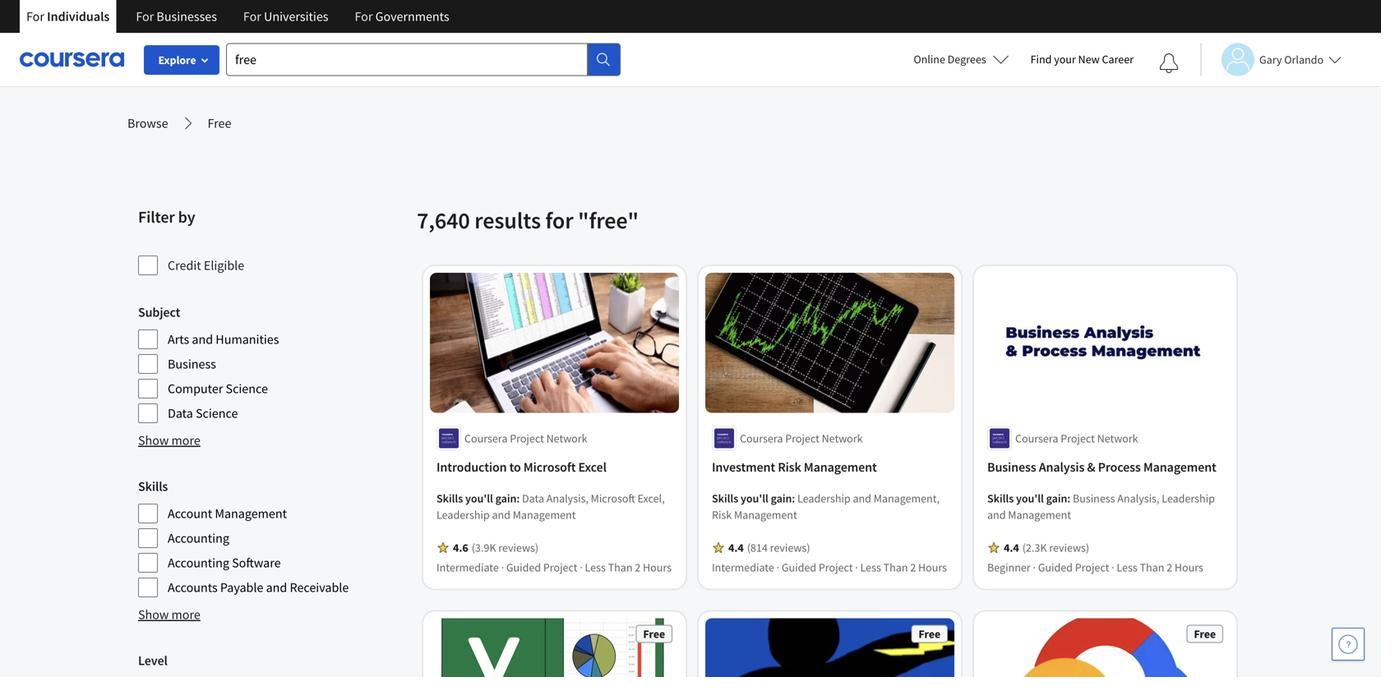 Task type: describe. For each thing, give the bounding box(es) containing it.
find your new career link
[[1022, 49, 1142, 70]]

4.4 for investment
[[728, 540, 744, 555]]

software
[[232, 555, 281, 571]]

and inside subject group
[[192, 331, 213, 348]]

you'll for introduction
[[465, 491, 493, 506]]

for for businesses
[[136, 8, 154, 25]]

network for microsoft
[[546, 431, 587, 446]]

&
[[1087, 459, 1095, 475]]

your
[[1054, 52, 1076, 67]]

subject
[[138, 304, 180, 321]]

show notifications image
[[1159, 53, 1179, 73]]

computer science
[[168, 381, 268, 397]]

less for management
[[860, 560, 881, 575]]

gary orlando button
[[1200, 43, 1342, 76]]

reviews) for to
[[498, 540, 539, 555]]

beginner · guided project · less than 2 hours
[[987, 560, 1203, 575]]

guided for to
[[506, 560, 541, 575]]

than for business analysis & process management
[[1140, 560, 1164, 575]]

new
[[1078, 52, 1100, 67]]

skills for investment risk management
[[712, 491, 738, 506]]

leadership inside leadership and management, risk management
[[797, 491, 851, 506]]

process
[[1098, 459, 1141, 475]]

4.4 (2.3k reviews)
[[1004, 540, 1089, 555]]

filter by
[[138, 207, 195, 227]]

find your new career
[[1031, 52, 1134, 67]]

computer
[[168, 381, 223, 397]]

subject group
[[138, 303, 407, 424]]

credit
[[168, 257, 201, 274]]

accounts
[[168, 580, 218, 596]]

skills for introduction to microsoft excel
[[436, 491, 463, 506]]

2 for business analysis & process management
[[1167, 560, 1172, 575]]

results
[[474, 206, 541, 235]]

show more for accounts payable and receivable
[[138, 607, 200, 623]]

and inside business analysis, leadership and management
[[987, 508, 1006, 522]]

gary
[[1259, 52, 1282, 67]]

management inside leadership and management, risk management
[[734, 508, 797, 522]]

skills you'll gain : for investment
[[712, 491, 797, 506]]

data for analysis,
[[522, 491, 544, 506]]

and inside data analysis, microsoft excel, leadership and management
[[492, 508, 510, 522]]

orlando
[[1284, 52, 1324, 67]]

management inside data analysis, microsoft excel, leadership and management
[[513, 508, 576, 522]]

credit eligible
[[168, 257, 244, 274]]

accounting for accounting software
[[168, 555, 229, 571]]

eligible
[[204, 257, 244, 274]]

governments
[[375, 8, 449, 25]]

3 · from the left
[[776, 560, 779, 575]]

project down 4.4 (2.3k reviews)
[[1075, 560, 1109, 575]]

data analysis, microsoft excel, leadership and management
[[436, 491, 665, 522]]

2 for introduction to microsoft excel
[[635, 560, 641, 575]]

analysis, for excel
[[546, 491, 588, 506]]

business for business analysis & process management
[[987, 459, 1036, 475]]

show more button for data
[[138, 431, 200, 450]]

universities
[[264, 8, 328, 25]]

leadership inside business analysis, leadership and management
[[1162, 491, 1215, 506]]

gain for analysis
[[1046, 491, 1067, 506]]

beginner
[[987, 560, 1031, 575]]

coursera project network for risk
[[740, 431, 863, 446]]

and inside leadership and management, risk management
[[853, 491, 871, 506]]

banner navigation
[[13, 0, 463, 33]]

for governments
[[355, 8, 449, 25]]

gary orlando
[[1259, 52, 1324, 67]]

online degrees
[[914, 52, 986, 67]]

network for &
[[1097, 431, 1138, 446]]

network for management
[[822, 431, 863, 446]]

account
[[168, 506, 212, 522]]

less for microsoft
[[585, 560, 606, 575]]

investment
[[712, 459, 775, 475]]

show more button for accounts
[[138, 605, 200, 625]]

career
[[1102, 52, 1134, 67]]

show for accounts
[[138, 607, 169, 623]]

project up the &
[[1061, 431, 1095, 446]]

hours for business analysis & process management
[[1175, 560, 1203, 575]]

project down data analysis, microsoft excel, leadership and management
[[543, 560, 577, 575]]

help center image
[[1338, 635, 1358, 654]]

: for to
[[517, 491, 520, 506]]

level
[[138, 653, 167, 669]]

0 vertical spatial risk
[[778, 459, 801, 475]]

coursera for business
[[1015, 431, 1058, 446]]

intermediate for introduction to microsoft excel
[[436, 560, 499, 575]]

1 · from the left
[[501, 560, 504, 575]]

4.4 for business
[[1004, 540, 1019, 555]]

for
[[545, 206, 573, 235]]

intermediate · guided project · less than 2 hours for microsoft
[[436, 560, 672, 575]]

(3.9k
[[472, 540, 496, 555]]

2 for investment risk management
[[910, 560, 916, 575]]

leadership inside data analysis, microsoft excel, leadership and management
[[436, 508, 490, 522]]

filter
[[138, 207, 175, 227]]

microsoft for to
[[523, 459, 576, 475]]

leadership and management, risk management
[[712, 491, 940, 522]]

hours for introduction to microsoft excel
[[643, 560, 672, 575]]

for for individuals
[[26, 8, 44, 25]]

more for data
[[171, 432, 200, 449]]

reviews) for risk
[[770, 540, 810, 555]]

browse link
[[127, 113, 168, 133]]

for individuals
[[26, 8, 110, 25]]

4.6
[[453, 540, 468, 555]]

accounting software
[[168, 555, 281, 571]]



Task type: vqa. For each thing, say whether or not it's contained in the screenshot.


Task type: locate. For each thing, give the bounding box(es) containing it.
intermediate · guided project · less than 2 hours for management
[[712, 560, 947, 575]]

2 show from the top
[[138, 607, 169, 623]]

1 vertical spatial show
[[138, 607, 169, 623]]

skills you'll gain :
[[436, 491, 522, 506], [712, 491, 797, 506], [987, 491, 1073, 506]]

for left "businesses"
[[136, 8, 154, 25]]

project down leadership and management, risk management
[[819, 560, 853, 575]]

and right arts
[[192, 331, 213, 348]]

and up 4.6 (3.9k reviews) on the left of the page
[[492, 508, 510, 522]]

3 guided from the left
[[1038, 560, 1073, 575]]

1 2 from the left
[[635, 560, 641, 575]]

2 horizontal spatial coursera
[[1015, 431, 1058, 446]]

0 horizontal spatial skills you'll gain :
[[436, 491, 522, 506]]

skills group
[[138, 477, 407, 598]]

2 2 from the left
[[910, 560, 916, 575]]

reviews) right (3.9k
[[498, 540, 539, 555]]

1 gain from the left
[[495, 491, 517, 506]]

for for universities
[[243, 8, 261, 25]]

management right process
[[1143, 459, 1216, 475]]

1 analysis, from the left
[[546, 491, 588, 506]]

explore button
[[144, 45, 219, 75]]

and left management,
[[853, 491, 871, 506]]

coursera up introduction
[[464, 431, 508, 446]]

management up 4.4 (814 reviews)
[[734, 508, 797, 522]]

: for analysis
[[1067, 491, 1070, 506]]

explore
[[158, 53, 196, 67]]

1 show from the top
[[138, 432, 169, 449]]

3 than from the left
[[1140, 560, 1164, 575]]

analysis, inside business analysis, leadership and management
[[1117, 491, 1159, 506]]

for for governments
[[355, 8, 373, 25]]

find
[[1031, 52, 1052, 67]]

browse
[[127, 115, 168, 132]]

0 vertical spatial science
[[226, 381, 268, 397]]

4.4
[[728, 540, 744, 555], [1004, 540, 1019, 555]]

analysis, down process
[[1117, 491, 1159, 506]]

4 for from the left
[[355, 8, 373, 25]]

:
[[517, 491, 520, 506], [792, 491, 795, 506], [1067, 491, 1070, 506]]

1 horizontal spatial business
[[987, 459, 1036, 475]]

0 horizontal spatial leadership
[[436, 508, 490, 522]]

gain down investment risk management
[[771, 491, 792, 506]]

1 horizontal spatial 4.4
[[1004, 540, 1019, 555]]

guided for analysis
[[1038, 560, 1073, 575]]

0 horizontal spatial gain
[[495, 491, 517, 506]]

business
[[168, 356, 216, 372], [987, 459, 1036, 475], [1073, 491, 1115, 506]]

0 horizontal spatial 2
[[635, 560, 641, 575]]

1 accounting from the top
[[168, 530, 229, 547]]

show more down accounts
[[138, 607, 200, 623]]

introduction
[[436, 459, 507, 475]]

1 skills you'll gain : from the left
[[436, 491, 522, 506]]

2 horizontal spatial business
[[1073, 491, 1115, 506]]

business inside subject group
[[168, 356, 216, 372]]

2 reviews) from the left
[[770, 540, 810, 555]]

gain
[[495, 491, 517, 506], [771, 491, 792, 506], [1046, 491, 1067, 506]]

account management
[[168, 506, 287, 522]]

2 · from the left
[[580, 560, 583, 575]]

3 for from the left
[[243, 8, 261, 25]]

3 skills you'll gain : from the left
[[987, 491, 1073, 506]]

by
[[178, 207, 195, 227]]

online degrees button
[[900, 41, 1022, 77]]

1 vertical spatial data
[[522, 491, 544, 506]]

for left the 'governments'
[[355, 8, 373, 25]]

0 horizontal spatial intermediate · guided project · less than 2 hours
[[436, 560, 672, 575]]

2 horizontal spatial network
[[1097, 431, 1138, 446]]

coursera up investment
[[740, 431, 783, 446]]

management inside business analysis, leadership and management
[[1008, 508, 1071, 522]]

2 hours from the left
[[918, 560, 947, 575]]

than for introduction to microsoft excel
[[608, 560, 633, 575]]

2 show more from the top
[[138, 607, 200, 623]]

1 horizontal spatial network
[[822, 431, 863, 446]]

2 skills you'll gain : from the left
[[712, 491, 797, 506]]

data down introduction to microsoft excel
[[522, 491, 544, 506]]

guided down 4.4 (2.3k reviews)
[[1038, 560, 1073, 575]]

· down data analysis, microsoft excel, leadership and management
[[580, 560, 583, 575]]

network up "introduction to microsoft excel" link
[[546, 431, 587, 446]]

3 less from the left
[[1117, 560, 1137, 575]]

1 horizontal spatial :
[[792, 491, 795, 506]]

1 vertical spatial show more button
[[138, 605, 200, 625]]

0 horizontal spatial less
[[585, 560, 606, 575]]

1 for from the left
[[26, 8, 44, 25]]

less for &
[[1117, 560, 1137, 575]]

coursera project network for to
[[464, 431, 587, 446]]

guided down 4.6 (3.9k reviews) on the left of the page
[[506, 560, 541, 575]]

skills up "account"
[[138, 478, 168, 495]]

analysis
[[1039, 459, 1084, 475]]

reviews) right (814
[[770, 540, 810, 555]]

: down analysis
[[1067, 491, 1070, 506]]

0 horizontal spatial guided
[[506, 560, 541, 575]]

: down investment risk management
[[792, 491, 795, 506]]

and
[[192, 331, 213, 348], [853, 491, 871, 506], [492, 508, 510, 522], [987, 508, 1006, 522], [266, 580, 287, 596]]

1 network from the left
[[546, 431, 587, 446]]

businesses
[[157, 8, 217, 25]]

more down accounts
[[171, 607, 200, 623]]

0 horizontal spatial analysis,
[[546, 491, 588, 506]]

1 coursera project network from the left
[[464, 431, 587, 446]]

microsoft for analysis,
[[591, 491, 635, 506]]

3 hours from the left
[[1175, 560, 1203, 575]]

accounting up accounts
[[168, 555, 229, 571]]

· down 4.6 (3.9k reviews) on the left of the page
[[501, 560, 504, 575]]

3 network from the left
[[1097, 431, 1138, 446]]

coursera up analysis
[[1015, 431, 1058, 446]]

show for data
[[138, 432, 169, 449]]

coursera project network up the &
[[1015, 431, 1138, 446]]

business for business analysis, leadership and management
[[1073, 491, 1115, 506]]

more for accounts
[[171, 607, 200, 623]]

1 show more from the top
[[138, 432, 200, 449]]

microsoft right to
[[523, 459, 576, 475]]

4.4 left (814
[[728, 540, 744, 555]]

and inside skills group
[[266, 580, 287, 596]]

· down (2.3k
[[1033, 560, 1036, 575]]

gain down to
[[495, 491, 517, 506]]

None search field
[[226, 43, 621, 76]]

0 horizontal spatial reviews)
[[498, 540, 539, 555]]

1 vertical spatial show more
[[138, 607, 200, 623]]

risk inside leadership and management, risk management
[[712, 508, 732, 522]]

1 you'll from the left
[[465, 491, 493, 506]]

2 guided from the left
[[782, 560, 816, 575]]

gain for to
[[495, 491, 517, 506]]

intermediate for investment risk management
[[712, 560, 774, 575]]

0 vertical spatial business
[[168, 356, 216, 372]]

less down data analysis, microsoft excel, leadership and management
[[585, 560, 606, 575]]

2 horizontal spatial skills you'll gain :
[[987, 491, 1073, 506]]

0 horizontal spatial business
[[168, 356, 216, 372]]

more
[[171, 432, 200, 449], [171, 607, 200, 623]]

management up leadership and management, risk management
[[804, 459, 877, 475]]

you'll down introduction
[[465, 491, 493, 506]]

microsoft
[[523, 459, 576, 475], [591, 491, 635, 506]]

arts and humanities
[[168, 331, 279, 348]]

skills you'll gain : for business
[[987, 491, 1073, 506]]

2 show more button from the top
[[138, 605, 200, 625]]

(814
[[747, 540, 768, 555]]

0 vertical spatial accounting
[[168, 530, 229, 547]]

guided
[[506, 560, 541, 575], [782, 560, 816, 575], [1038, 560, 1073, 575]]

0 vertical spatial microsoft
[[523, 459, 576, 475]]

excel
[[578, 459, 606, 475]]

2 horizontal spatial than
[[1140, 560, 1164, 575]]

for left universities
[[243, 8, 261, 25]]

network up process
[[1097, 431, 1138, 446]]

1 vertical spatial business
[[987, 459, 1036, 475]]

data inside subject group
[[168, 405, 193, 422]]

1 horizontal spatial analysis,
[[1117, 491, 1159, 506]]

intermediate down 4.6 on the bottom left of page
[[436, 560, 499, 575]]

more down "data science"
[[171, 432, 200, 449]]

data down computer
[[168, 405, 193, 422]]

1 horizontal spatial than
[[883, 560, 908, 575]]

business inside business analysis, leadership and management
[[1073, 491, 1115, 506]]

coursera for investment
[[740, 431, 783, 446]]

1 horizontal spatial intermediate
[[712, 560, 774, 575]]

risk down investment
[[712, 508, 732, 522]]

0 horizontal spatial microsoft
[[523, 459, 576, 475]]

risk right investment
[[778, 459, 801, 475]]

accounting for accounting
[[168, 530, 229, 547]]

2
[[635, 560, 641, 575], [910, 560, 916, 575], [1167, 560, 1172, 575]]

2 vertical spatial business
[[1073, 491, 1115, 506]]

0 vertical spatial show more button
[[138, 431, 200, 450]]

and down software
[[266, 580, 287, 596]]

for universities
[[243, 8, 328, 25]]

science for computer science
[[226, 381, 268, 397]]

0 horizontal spatial than
[[608, 560, 633, 575]]

you'll for business
[[1016, 491, 1044, 506]]

0 horizontal spatial hours
[[643, 560, 672, 575]]

analysis, inside data analysis, microsoft excel, leadership and management
[[546, 491, 588, 506]]

1 horizontal spatial risk
[[778, 459, 801, 475]]

guided for risk
[[782, 560, 816, 575]]

0 horizontal spatial you'll
[[465, 491, 493, 506]]

gain for risk
[[771, 491, 792, 506]]

business analysis & process management link
[[987, 457, 1223, 477]]

1 horizontal spatial coursera project network
[[740, 431, 863, 446]]

skills inside group
[[138, 478, 168, 495]]

show down "data science"
[[138, 432, 169, 449]]

2 horizontal spatial guided
[[1038, 560, 1073, 575]]

2 horizontal spatial reviews)
[[1049, 540, 1089, 555]]

receivable
[[290, 580, 349, 596]]

than for investment risk management
[[883, 560, 908, 575]]

5 · from the left
[[1033, 560, 1036, 575]]

2 intermediate from the left
[[712, 560, 774, 575]]

show
[[138, 432, 169, 449], [138, 607, 169, 623]]

1 than from the left
[[608, 560, 633, 575]]

network up investment risk management link
[[822, 431, 863, 446]]

accounting down "account"
[[168, 530, 229, 547]]

coursera for introduction
[[464, 431, 508, 446]]

less down leadership and management, risk management
[[860, 560, 881, 575]]

0 horizontal spatial intermediate
[[436, 560, 499, 575]]

show up level
[[138, 607, 169, 623]]

0 horizontal spatial 4.4
[[728, 540, 744, 555]]

skills you'll gain : for introduction
[[436, 491, 522, 506]]

1 reviews) from the left
[[498, 540, 539, 555]]

management,
[[874, 491, 940, 506]]

2 for from the left
[[136, 8, 154, 25]]

business left analysis
[[987, 459, 1036, 475]]

1 horizontal spatial microsoft
[[591, 491, 635, 506]]

show more
[[138, 432, 200, 449], [138, 607, 200, 623]]

: for risk
[[792, 491, 795, 506]]

guided down 4.4 (814 reviews)
[[782, 560, 816, 575]]

1 show more button from the top
[[138, 431, 200, 450]]

skills you'll gain : down analysis
[[987, 491, 1073, 506]]

coursera project network for analysis
[[1015, 431, 1138, 446]]

excel,
[[638, 491, 665, 506]]

coursera project network up investment risk management
[[740, 431, 863, 446]]

0 vertical spatial show
[[138, 432, 169, 449]]

1 more from the top
[[171, 432, 200, 449]]

intermediate · guided project · less than 2 hours down leadership and management, risk management
[[712, 560, 947, 575]]

2 you'll from the left
[[741, 491, 768, 506]]

coursera image
[[20, 46, 124, 73]]

1 horizontal spatial intermediate · guided project · less than 2 hours
[[712, 560, 947, 575]]

skills for business analysis & process management
[[987, 491, 1014, 506]]

3 : from the left
[[1067, 491, 1070, 506]]

3 you'll from the left
[[1016, 491, 1044, 506]]

0 horizontal spatial network
[[546, 431, 587, 446]]

investment risk management
[[712, 459, 877, 475]]

· down leadership and management, risk management
[[855, 560, 858, 575]]

1 4.4 from the left
[[728, 540, 744, 555]]

data for science
[[168, 405, 193, 422]]

2 horizontal spatial leadership
[[1162, 491, 1215, 506]]

science down humanities
[[226, 381, 268, 397]]

3 coursera from the left
[[1015, 431, 1058, 446]]

2 than from the left
[[883, 560, 908, 575]]

4 · from the left
[[855, 560, 858, 575]]

reviews) up beginner · guided project · less than 2 hours
[[1049, 540, 1089, 555]]

intermediate · guided project · less than 2 hours down data analysis, microsoft excel, leadership and management
[[436, 560, 672, 575]]

and up beginner
[[987, 508, 1006, 522]]

0 horizontal spatial coursera
[[464, 431, 508, 446]]

2 intermediate · guided project · less than 2 hours from the left
[[712, 560, 947, 575]]

2 network from the left
[[822, 431, 863, 446]]

coursera project network
[[464, 431, 587, 446], [740, 431, 863, 446], [1015, 431, 1138, 446]]

2 horizontal spatial you'll
[[1016, 491, 1044, 506]]

2 : from the left
[[792, 491, 795, 506]]

show more down "data science"
[[138, 432, 200, 449]]

(2.3k
[[1022, 540, 1047, 555]]

"free"
[[578, 206, 639, 235]]

for businesses
[[136, 8, 217, 25]]

coursera project network up introduction to microsoft excel
[[464, 431, 587, 446]]

individuals
[[47, 8, 110, 25]]

introduction to microsoft excel link
[[436, 457, 672, 477]]

·
[[501, 560, 504, 575], [580, 560, 583, 575], [776, 560, 779, 575], [855, 560, 858, 575], [1033, 560, 1036, 575], [1111, 560, 1114, 575]]

data science
[[168, 405, 238, 422]]

management inside skills group
[[215, 506, 287, 522]]

show more for data science
[[138, 432, 200, 449]]

1 vertical spatial risk
[[712, 508, 732, 522]]

business analysis, leadership and management
[[987, 491, 1215, 522]]

1 horizontal spatial guided
[[782, 560, 816, 575]]

0 vertical spatial show more
[[138, 432, 200, 449]]

free
[[208, 115, 231, 132], [643, 627, 665, 642], [919, 627, 940, 642], [1194, 627, 1216, 642]]

2 less from the left
[[860, 560, 881, 575]]

7,640 results for "free"
[[417, 206, 639, 235]]

analysis, for process
[[1117, 491, 1159, 506]]

2 horizontal spatial gain
[[1046, 491, 1067, 506]]

skills up 4.4 (2.3k reviews)
[[987, 491, 1014, 506]]

1 horizontal spatial data
[[522, 491, 544, 506]]

project up introduction to microsoft excel
[[510, 431, 544, 446]]

investment risk management link
[[712, 457, 948, 477]]

1 horizontal spatial hours
[[918, 560, 947, 575]]

0 horizontal spatial data
[[168, 405, 193, 422]]

science down computer science
[[196, 405, 238, 422]]

1 vertical spatial more
[[171, 607, 200, 623]]

1 coursera from the left
[[464, 431, 508, 446]]

2 accounting from the top
[[168, 555, 229, 571]]

project up investment risk management
[[785, 431, 819, 446]]

analysis,
[[546, 491, 588, 506], [1117, 491, 1159, 506]]

business down the &
[[1073, 491, 1115, 506]]

skills down investment
[[712, 491, 738, 506]]

data inside data analysis, microsoft excel, leadership and management
[[522, 491, 544, 506]]

show more button
[[138, 431, 200, 450], [138, 605, 200, 625]]

management down "introduction to microsoft excel" link
[[513, 508, 576, 522]]

skills down introduction
[[436, 491, 463, 506]]

4.4 up beginner
[[1004, 540, 1019, 555]]

microsoft down excel
[[591, 491, 635, 506]]

1 intermediate from the left
[[436, 560, 499, 575]]

arts
[[168, 331, 189, 348]]

1 vertical spatial microsoft
[[591, 491, 635, 506]]

2 coursera from the left
[[740, 431, 783, 446]]

data
[[168, 405, 193, 422], [522, 491, 544, 506]]

1 horizontal spatial gain
[[771, 491, 792, 506]]

0 horizontal spatial :
[[517, 491, 520, 506]]

· down business analysis, leadership and management
[[1111, 560, 1114, 575]]

online
[[914, 52, 945, 67]]

management up (2.3k
[[1008, 508, 1071, 522]]

1 vertical spatial science
[[196, 405, 238, 422]]

you'll down analysis
[[1016, 491, 1044, 506]]

1 horizontal spatial skills you'll gain :
[[712, 491, 797, 506]]

to
[[509, 459, 521, 475]]

What do you want to learn? text field
[[226, 43, 588, 76]]

2 4.4 from the left
[[1004, 540, 1019, 555]]

1 horizontal spatial leadership
[[797, 491, 851, 506]]

0 vertical spatial more
[[171, 432, 200, 449]]

show more button down accounts
[[138, 605, 200, 625]]

2 horizontal spatial :
[[1067, 491, 1070, 506]]

4.4 (814 reviews)
[[728, 540, 810, 555]]

reviews) for analysis
[[1049, 540, 1089, 555]]

2 coursera project network from the left
[[740, 431, 863, 446]]

intermediate down (814
[[712, 560, 774, 575]]

1 less from the left
[[585, 560, 606, 575]]

: down to
[[517, 491, 520, 506]]

7,640
[[417, 206, 470, 235]]

1 hours from the left
[[643, 560, 672, 575]]

you'll for investment
[[741, 491, 768, 506]]

1 vertical spatial accounting
[[168, 555, 229, 571]]

science for data science
[[196, 405, 238, 422]]

intermediate · guided project · less than 2 hours
[[436, 560, 672, 575], [712, 560, 947, 575]]

degrees
[[948, 52, 986, 67]]

gain down analysis
[[1046, 491, 1067, 506]]

business for business
[[168, 356, 216, 372]]

2 horizontal spatial 2
[[1167, 560, 1172, 575]]

0 horizontal spatial coursera project network
[[464, 431, 587, 446]]

management up software
[[215, 506, 287, 522]]

less
[[585, 560, 606, 575], [860, 560, 881, 575], [1117, 560, 1137, 575]]

1 horizontal spatial reviews)
[[770, 540, 810, 555]]

6 · from the left
[[1111, 560, 1114, 575]]

for left individuals
[[26, 8, 44, 25]]

less down business analysis, leadership and management
[[1117, 560, 1137, 575]]

you'll
[[465, 491, 493, 506], [741, 491, 768, 506], [1016, 491, 1044, 506]]

3 coursera project network from the left
[[1015, 431, 1138, 446]]

2 horizontal spatial coursera project network
[[1015, 431, 1138, 446]]

business analysis & process management
[[987, 459, 1216, 475]]

1 horizontal spatial 2
[[910, 560, 916, 575]]

1 intermediate · guided project · less than 2 hours from the left
[[436, 560, 672, 575]]

1 horizontal spatial less
[[860, 560, 881, 575]]

humanities
[[216, 331, 279, 348]]

1 : from the left
[[517, 491, 520, 506]]

payable
[[220, 580, 263, 596]]

analysis, down "introduction to microsoft excel" link
[[546, 491, 588, 506]]

3 reviews) from the left
[[1049, 540, 1089, 555]]

management
[[804, 459, 877, 475], [1143, 459, 1216, 475], [215, 506, 287, 522], [513, 508, 576, 522], [734, 508, 797, 522], [1008, 508, 1071, 522]]

1 horizontal spatial coursera
[[740, 431, 783, 446]]

· down 4.4 (814 reviews)
[[776, 560, 779, 575]]

4.6 (3.9k reviews)
[[453, 540, 539, 555]]

1 horizontal spatial you'll
[[741, 491, 768, 506]]

1 guided from the left
[[506, 560, 541, 575]]

coursera
[[464, 431, 508, 446], [740, 431, 783, 446], [1015, 431, 1058, 446]]

2 horizontal spatial less
[[1117, 560, 1137, 575]]

network
[[546, 431, 587, 446], [822, 431, 863, 446], [1097, 431, 1138, 446]]

hours for investment risk management
[[918, 560, 947, 575]]

microsoft inside data analysis, microsoft excel, leadership and management
[[591, 491, 635, 506]]

accounts payable and receivable
[[168, 580, 349, 596]]

2 more from the top
[[171, 607, 200, 623]]

introduction to microsoft excel
[[436, 459, 606, 475]]

business up computer
[[168, 356, 216, 372]]

show more button down "data science"
[[138, 431, 200, 450]]

3 gain from the left
[[1046, 491, 1067, 506]]

you'll down investment
[[741, 491, 768, 506]]

skills you'll gain : down investment
[[712, 491, 797, 506]]

risk
[[778, 459, 801, 475], [712, 508, 732, 522]]

3 2 from the left
[[1167, 560, 1172, 575]]

leadership
[[797, 491, 851, 506], [1162, 491, 1215, 506], [436, 508, 490, 522]]

2 gain from the left
[[771, 491, 792, 506]]

2 horizontal spatial hours
[[1175, 560, 1203, 575]]

skills you'll gain : down introduction
[[436, 491, 522, 506]]

0 horizontal spatial risk
[[712, 508, 732, 522]]

2 analysis, from the left
[[1117, 491, 1159, 506]]

accounting
[[168, 530, 229, 547], [168, 555, 229, 571]]

0 vertical spatial data
[[168, 405, 193, 422]]

hours
[[643, 560, 672, 575], [918, 560, 947, 575], [1175, 560, 1203, 575]]

intermediate
[[436, 560, 499, 575], [712, 560, 774, 575]]



